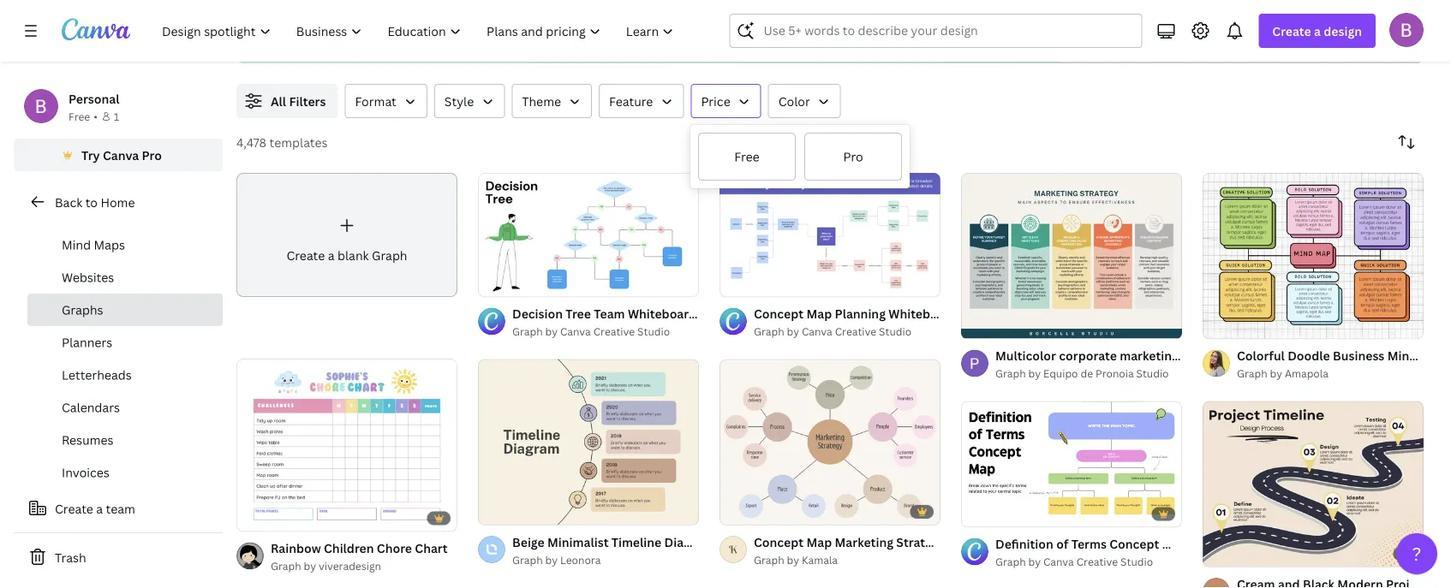 Task type: describe. For each thing, give the bounding box(es) containing it.
graph by canva creative studio for map
[[754, 325, 911, 339]]

maps
[[94, 237, 125, 253]]

create a blank graph
[[286, 248, 407, 264]]

canva inside button
[[103, 147, 139, 163]]

concept
[[754, 534, 804, 550]]

concept map marketing strategy graph graph by kamala
[[754, 534, 984, 567]]

try
[[81, 147, 100, 163]]

create a team button
[[14, 492, 223, 526]]

style button
[[434, 84, 505, 118]]

leonora
[[560, 553, 601, 567]]

studio for definition of terms concept map planning whiteboard in light blue pink green spaced color blocks style image
[[1121, 555, 1153, 569]]

concept map planning whiteboard in purple green modern professional style image
[[720, 173, 941, 297]]

2 horizontal spatial graph by canva creative studio
[[995, 555, 1153, 569]]

colorful doodle business mind map graph by amapola
[[1237, 348, 1445, 381]]

minimalist
[[547, 534, 609, 550]]

1 horizontal spatial pro
[[843, 149, 863, 165]]

children
[[324, 540, 374, 557]]

back
[[55, 194, 82, 210]]

by inside colorful doodle business mind map graph by amapola
[[1270, 367, 1282, 381]]

planners
[[62, 335, 112, 351]]

top level navigation element
[[151, 14, 688, 48]]

color
[[778, 93, 810, 109]]

2 horizontal spatial graph by canva creative studio link
[[995, 554, 1182, 571]]

mind maps
[[62, 237, 125, 253]]

graph inside colorful doodle business mind map graph by amapola
[[1237, 367, 1267, 381]]

calendars link
[[27, 391, 223, 424]]

free for free
[[734, 149, 760, 165]]

graph by leonora link
[[512, 552, 699, 569]]

viveradesign
[[319, 559, 381, 573]]

all
[[271, 93, 286, 109]]

4,478
[[236, 134, 266, 150]]

invoices
[[62, 465, 109, 481]]

Sort by button
[[1389, 125, 1424, 159]]

graph by equipo de pronoia studio link
[[995, 365, 1182, 382]]

cream and black modern project timeline design process graph image
[[1203, 401, 1424, 567]]

try canva pro button
[[14, 139, 223, 171]]

a for design
[[1314, 23, 1321, 39]]

concept map marketing strategy graph link
[[754, 533, 984, 552]]

free button
[[697, 132, 797, 182]]

?
[[1412, 542, 1421, 566]]

free •
[[69, 109, 98, 123]]

graph by amapola link
[[1237, 365, 1424, 382]]

price
[[701, 93, 730, 109]]

resumes
[[62, 432, 114, 448]]

0 horizontal spatial pro
[[142, 147, 162, 163]]

Search search field
[[764, 15, 1131, 47]]

4,478 templates
[[236, 134, 328, 150]]

colorful doodle business mind map link
[[1237, 346, 1445, 365]]

create for create a blank graph
[[286, 248, 325, 264]]

amapola
[[1285, 367, 1329, 381]]

business
[[1333, 348, 1385, 364]]

•
[[94, 109, 98, 123]]

pronoia
[[1096, 367, 1134, 381]]

a for team
[[96, 501, 103, 517]]

format button
[[345, 84, 427, 118]]

beige minimalist timeline diagram graph graph by leonora
[[512, 534, 752, 567]]

feature button
[[599, 84, 684, 118]]

rainbow children chore chart link
[[271, 539, 448, 558]]

graph by viveradesign link
[[271, 558, 448, 575]]

rainbow
[[271, 540, 321, 557]]

letterheads
[[62, 367, 132, 383]]

create a blank graph link
[[236, 173, 457, 297]]

free for free •
[[69, 109, 90, 123]]

create for create a team
[[55, 501, 93, 517]]

bob builder image
[[1389, 13, 1424, 47]]

colorful doodle business mind map image
[[1203, 173, 1424, 339]]

blank
[[337, 248, 369, 264]]

create for create a design
[[1272, 23, 1311, 39]]

strategy
[[896, 534, 946, 550]]

map inside colorful doodle business mind map graph by amapola
[[1420, 348, 1445, 364]]

invoices link
[[27, 457, 223, 489]]

chore
[[377, 540, 412, 557]]

timeline
[[611, 534, 661, 550]]

2 horizontal spatial creative
[[1076, 555, 1118, 569]]

doodle
[[1288, 348, 1330, 364]]

graph by equipo de pronoia studio
[[995, 367, 1169, 381]]

design
[[1324, 23, 1362, 39]]

format
[[355, 93, 396, 109]]

mind maps link
[[27, 229, 223, 261]]

marketing
[[835, 534, 893, 550]]

a for blank
[[328, 248, 335, 264]]

studio for concept map planning whiteboard in purple green modern professional style image
[[879, 325, 911, 339]]



Task type: locate. For each thing, give the bounding box(es) containing it.
studio for the "decision tree team whiteboard in green blue yellow simple colorful style" image
[[637, 325, 670, 339]]

beige
[[512, 534, 545, 550]]

mind inside mind maps link
[[62, 237, 91, 253]]

trash link
[[14, 541, 223, 575]]

all filters button
[[236, 84, 338, 118]]

map up kamala
[[806, 534, 832, 550]]

create left blank
[[286, 248, 325, 264]]

1 vertical spatial mind
[[1387, 348, 1417, 364]]

graph by canva creative studio for minimalist
[[512, 325, 670, 339]]

? button
[[1396, 534, 1437, 575]]

1 vertical spatial free
[[734, 149, 760, 165]]

to
[[85, 194, 98, 210]]

websites link
[[27, 261, 223, 294]]

2 vertical spatial create
[[55, 501, 93, 517]]

map
[[1420, 348, 1445, 364], [806, 534, 832, 550]]

0 horizontal spatial mind
[[62, 237, 91, 253]]

rainbow children chore chart image
[[236, 360, 457, 531]]

pro up back to home link
[[142, 147, 162, 163]]

2 horizontal spatial a
[[1314, 23, 1321, 39]]

equipo
[[1043, 367, 1078, 381]]

free left "•"
[[69, 109, 90, 123]]

0 horizontal spatial a
[[96, 501, 103, 517]]

0 vertical spatial mind
[[62, 237, 91, 253]]

chart
[[415, 540, 448, 557]]

mind right business
[[1387, 348, 1417, 364]]

1 vertical spatial create
[[286, 248, 325, 264]]

None search field
[[729, 14, 1142, 48]]

a left design at the top of page
[[1314, 23, 1321, 39]]

all filters
[[271, 93, 326, 109]]

graph by canva creative studio link for marketing
[[754, 323, 941, 340]]

a left blank
[[328, 248, 335, 264]]

team
[[106, 501, 135, 517]]

beige minimalist timeline diagram graph link
[[512, 533, 752, 552]]

create a blank graph element
[[236, 173, 457, 297]]

a left team
[[96, 501, 103, 517]]

mind inside colorful doodle business mind map graph by amapola
[[1387, 348, 1417, 364]]

0 horizontal spatial creative
[[593, 325, 635, 339]]

graph by canva creative studio link
[[512, 323, 699, 340], [754, 323, 941, 340], [995, 554, 1182, 571]]

create inside dropdown button
[[1272, 23, 1311, 39]]

studio
[[637, 325, 670, 339], [879, 325, 911, 339], [1136, 367, 1169, 381], [1121, 555, 1153, 569]]

templates
[[269, 134, 328, 150]]

1 vertical spatial a
[[328, 248, 335, 264]]

de
[[1081, 367, 1093, 381]]

prototypes
[[62, 204, 126, 221]]

back to home
[[55, 194, 135, 210]]

theme
[[522, 93, 561, 109]]

1 horizontal spatial graph by canva creative studio link
[[754, 323, 941, 340]]

kamala
[[802, 553, 838, 567]]

beige minimalist timeline diagram graph image
[[478, 359, 699, 525]]

resumes link
[[27, 424, 223, 457]]

creative
[[593, 325, 635, 339], [835, 325, 876, 339], [1076, 555, 1118, 569]]

create a team
[[55, 501, 135, 517]]

websites
[[62, 269, 114, 286]]

create inside button
[[55, 501, 93, 517]]

home
[[101, 194, 135, 210]]

a
[[1314, 23, 1321, 39], [328, 248, 335, 264], [96, 501, 103, 517]]

rainbow children chore chart graph by viveradesign
[[271, 540, 448, 573]]

canva for concept map planning whiteboard in purple green modern professional style image
[[802, 325, 832, 339]]

price button
[[691, 84, 761, 118]]

0 vertical spatial create
[[1272, 23, 1311, 39]]

1 vertical spatial map
[[806, 534, 832, 550]]

diagram
[[664, 534, 713, 550]]

create a design button
[[1259, 14, 1376, 48]]

map right business
[[1420, 348, 1445, 364]]

calendars
[[62, 400, 120, 416]]

graph by kamala link
[[754, 552, 941, 569]]

creative for timeline
[[593, 325, 635, 339]]

create left design at the top of page
[[1272, 23, 1311, 39]]

1 horizontal spatial mind
[[1387, 348, 1417, 364]]

feature
[[609, 93, 653, 109]]

colorful
[[1237, 348, 1285, 364]]

letterheads link
[[27, 359, 223, 391]]

multicolor corporate marketing and business strategy chart graphic image
[[961, 173, 1182, 339]]

creative for marketing
[[835, 325, 876, 339]]

0 vertical spatial free
[[69, 109, 90, 123]]

map inside the concept map marketing strategy graph graph by kamala
[[806, 534, 832, 550]]

graph
[[372, 248, 407, 264], [512, 325, 543, 339], [754, 325, 784, 339], [995, 367, 1026, 381], [1237, 367, 1267, 381], [716, 534, 752, 550], [948, 534, 984, 550], [512, 553, 543, 567], [754, 553, 784, 567], [995, 555, 1026, 569], [271, 559, 301, 573]]

graphs
[[62, 302, 103, 318]]

mind
[[62, 237, 91, 253], [1387, 348, 1417, 364]]

color button
[[768, 84, 841, 118]]

pro up concept map planning whiteboard in purple green modern professional style image
[[843, 149, 863, 165]]

create a design
[[1272, 23, 1362, 39]]

0 horizontal spatial graph by canva creative studio link
[[512, 323, 699, 340]]

by inside rainbow children chore chart graph by viveradesign
[[304, 559, 316, 573]]

graph by canva creative studio
[[512, 325, 670, 339], [754, 325, 911, 339], [995, 555, 1153, 569]]

planners link
[[27, 326, 223, 359]]

1 horizontal spatial map
[[1420, 348, 1445, 364]]

1 horizontal spatial a
[[328, 248, 335, 264]]

decision tree team whiteboard in green blue yellow simple colorful style image
[[478, 173, 699, 297]]

graph inside rainbow children chore chart graph by viveradesign
[[271, 559, 301, 573]]

0 vertical spatial map
[[1420, 348, 1445, 364]]

0 vertical spatial a
[[1314, 23, 1321, 39]]

canva for definition of terms concept map planning whiteboard in light blue pink green spaced color blocks style image
[[1043, 555, 1074, 569]]

0 horizontal spatial free
[[69, 109, 90, 123]]

back to home link
[[14, 185, 223, 219]]

free inside button
[[734, 149, 760, 165]]

1 horizontal spatial creative
[[835, 325, 876, 339]]

theme button
[[512, 84, 592, 118]]

1 horizontal spatial free
[[734, 149, 760, 165]]

0 horizontal spatial graph by canva creative studio
[[512, 325, 670, 339]]

0 horizontal spatial create
[[55, 501, 93, 517]]

free down price button
[[734, 149, 760, 165]]

2 vertical spatial a
[[96, 501, 103, 517]]

create down invoices
[[55, 501, 93, 517]]

a inside button
[[96, 501, 103, 517]]

by inside beige minimalist timeline diagram graph graph by leonora
[[545, 553, 558, 567]]

by
[[545, 325, 558, 339], [787, 325, 799, 339], [1028, 367, 1041, 381], [1270, 367, 1282, 381], [545, 553, 558, 567], [787, 553, 799, 567], [1028, 555, 1041, 569], [304, 559, 316, 573]]

canva
[[103, 147, 139, 163], [560, 325, 591, 339], [802, 325, 832, 339], [1043, 555, 1074, 569]]

1 horizontal spatial create
[[286, 248, 325, 264]]

concept map marketing strategy graph image
[[720, 359, 941, 525]]

try canva pro
[[81, 147, 162, 163]]

canva for the "decision tree team whiteboard in green blue yellow simple colorful style" image
[[560, 325, 591, 339]]

pro button
[[803, 132, 903, 182]]

1
[[114, 109, 119, 123]]

trash
[[55, 550, 86, 566]]

0 horizontal spatial map
[[806, 534, 832, 550]]

create
[[1272, 23, 1311, 39], [286, 248, 325, 264], [55, 501, 93, 517]]

graphs template image
[[1058, 0, 1424, 63]]

definition of terms concept map planning whiteboard in light blue pink green spaced color blocks style image
[[961, 402, 1182, 526]]

personal
[[69, 90, 119, 107]]

a inside dropdown button
[[1314, 23, 1321, 39]]

1 horizontal spatial graph by canva creative studio
[[754, 325, 911, 339]]

filters
[[289, 93, 326, 109]]

by inside the concept map marketing strategy graph graph by kamala
[[787, 553, 799, 567]]

style
[[444, 93, 474, 109]]

prototypes link
[[27, 196, 223, 229]]

free
[[69, 109, 90, 123], [734, 149, 760, 165]]

graph by canva creative studio link for timeline
[[512, 323, 699, 340]]

2 horizontal spatial create
[[1272, 23, 1311, 39]]

mind left maps
[[62, 237, 91, 253]]



Task type: vqa. For each thing, say whether or not it's contained in the screenshot.
the "Back"
yes



